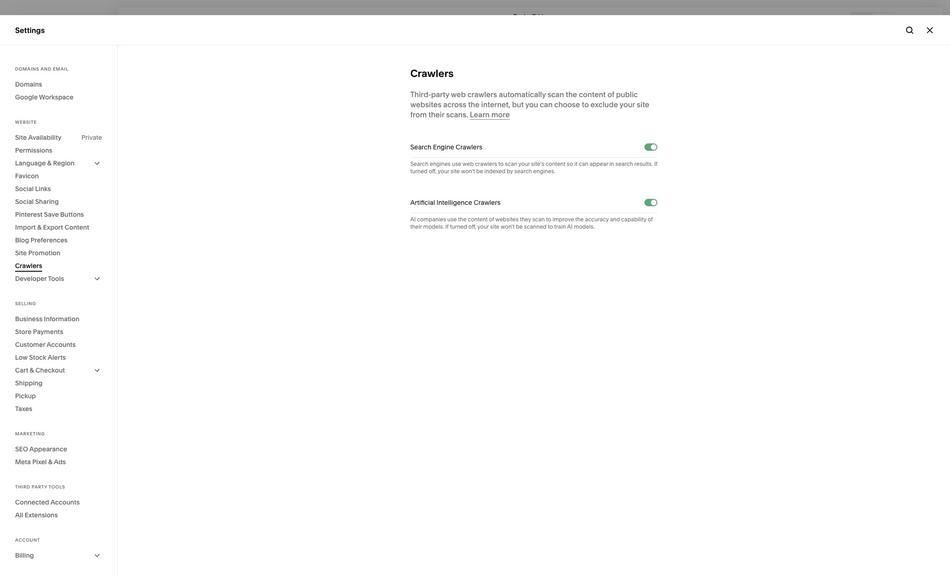Task type: vqa. For each thing, say whether or not it's contained in the screenshot.
low stock alerts
no



Task type: describe. For each thing, give the bounding box(es) containing it.
permissions link
[[15, 144, 102, 157]]

1 website from the top
[[15, 57, 44, 66]]

website link
[[15, 56, 102, 67]]

off, inside search engines use web crawlers to scan your site's content so it can appear in search results. if turned off, your site won't be indexed by search engines.
[[429, 168, 437, 175]]

information
[[44, 315, 79, 323]]

a
[[529, 13, 532, 19]]

search for search engine crawlers
[[411, 143, 432, 151]]

social sharing link
[[15, 195, 102, 208]]

ads
[[54, 458, 66, 466]]

account
[[15, 538, 40, 543]]

acuity scheduling link
[[15, 139, 102, 150]]

simon
[[54, 520, 70, 527]]

it
[[575, 160, 578, 167]]

sharing
[[35, 198, 59, 206]]

1 site from the top
[[15, 133, 27, 142]]

seo
[[15, 445, 28, 453]]

analytics
[[15, 123, 47, 132]]

in
[[610, 160, 615, 167]]

seo appearance link
[[15, 443, 102, 456]]

to inside third-party web crawlers automatically scan the content of public websites across the internet, but you can choose to exclude your site from their scans.
[[582, 100, 589, 109]]

of inside third-party web crawlers automatically scan the content of public websites across the internet, but you can choose to exclude your site from their scans.
[[608, 90, 615, 99]]

library
[[37, 457, 61, 466]]

learn more link
[[470, 110, 510, 120]]

acuity scheduling
[[15, 139, 78, 149]]

use for the
[[448, 216, 457, 223]]

automatically
[[499, 90, 546, 99]]

meta pixel & ads link
[[15, 456, 102, 468]]

crawlers up party
[[411, 67, 454, 80]]

so
[[567, 160, 573, 167]]

connected
[[15, 498, 49, 507]]

crawlers inside third-party web crawlers automatically scan the content of public websites across the internet, but you can choose to exclude your site from their scans.
[[468, 90, 498, 99]]

book
[[514, 13, 527, 19]]

google workspace link
[[15, 91, 102, 104]]

internet,
[[482, 100, 511, 109]]

shipping link
[[15, 377, 102, 390]]

alerts
[[48, 353, 66, 362]]

all extensions link
[[15, 509, 102, 522]]

0 horizontal spatial search
[[515, 168, 532, 175]]

store payments link
[[15, 325, 102, 338]]

0 horizontal spatial and
[[41, 66, 52, 72]]

2 marketing from the top
[[15, 431, 45, 436]]

site inside ai companies use the content of websites they scan to improve the accuracy and capability of their models. if turned off, your site won't be scanned to train ai models.
[[491, 223, 500, 230]]

more
[[492, 110, 510, 119]]

workspace
[[39, 93, 74, 101]]

their inside third-party web crawlers automatically scan the content of public websites across the internet, but you can choose to exclude your site from their scans.
[[429, 110, 445, 119]]

content inside ai companies use the content of websites they scan to improve the accuracy and capability of their models. if turned off, your site won't be scanned to train ai models.
[[468, 216, 488, 223]]

engines.
[[534, 168, 556, 175]]

& right cart
[[30, 366, 34, 375]]

selling link
[[15, 73, 102, 84]]

promotion
[[28, 249, 60, 257]]

artificial
[[411, 198, 435, 207]]

party
[[32, 485, 47, 490]]

indexed
[[485, 168, 506, 175]]

the up learn at the top
[[468, 100, 480, 109]]

crawlers down indexed
[[474, 198, 501, 207]]

connected accounts all extensions
[[15, 498, 80, 519]]

search engine crawlers
[[411, 143, 483, 151]]

domains for google
[[15, 80, 42, 88]]

your inside ai companies use the content of websites they scan to improve the accuracy and capability of their models. if turned off, your site won't be scanned to train ai models.
[[478, 223, 489, 230]]

tools inside developer tools dropdown button
[[48, 275, 64, 283]]

to inside search engines use web crawlers to scan your site's content so it can appear in search results. if turned off, your site won't be indexed by search engines.
[[499, 160, 504, 167]]

accounts inside connected accounts all extensions
[[51, 498, 80, 507]]

table
[[533, 13, 547, 19]]

meta
[[15, 458, 31, 466]]

your inside third-party web crawlers automatically scan the content of public websites across the internet, but you can choose to exclude your site from their scans.
[[620, 100, 635, 109]]

favicon
[[15, 172, 39, 180]]

site's
[[532, 160, 545, 167]]

accounts inside business information store payments customer accounts low stock alerts
[[47, 341, 76, 349]]

import
[[15, 223, 36, 231]]

developer tools
[[15, 275, 64, 283]]

improve
[[553, 216, 574, 223]]

search for search engines use web crawlers to scan your site's content so it can appear in search results. if turned off, your site won't be indexed by search engines.
[[411, 160, 429, 167]]

learn more
[[470, 110, 510, 119]]

billing button
[[15, 549, 102, 562]]

cart & checkout
[[15, 366, 65, 375]]

across
[[444, 100, 467, 109]]

2 selling from the top
[[15, 301, 36, 306]]

appear
[[590, 160, 609, 167]]

to left train
[[548, 223, 553, 230]]

export
[[43, 223, 63, 231]]

exclude
[[591, 100, 618, 109]]

by
[[507, 168, 513, 175]]

asset
[[15, 457, 35, 466]]

and inside ai companies use the content of websites they scan to improve the accuracy and capability of their models. if turned off, your site won't be scanned to train ai models.
[[610, 216, 620, 223]]

business information store payments customer accounts low stock alerts
[[15, 315, 79, 362]]

language
[[15, 159, 46, 167]]

use for web
[[452, 160, 462, 167]]

pickup link
[[15, 390, 102, 402]]

& inside seo appearance meta pixel & ads
[[48, 458, 53, 466]]

developer tools link
[[15, 272, 102, 285]]

domains and email
[[15, 66, 69, 72]]

store
[[15, 328, 32, 336]]

blog
[[15, 236, 29, 244]]

to left improve
[[546, 216, 552, 223]]

site promotion link
[[15, 247, 102, 259]]

content
[[65, 223, 89, 231]]

site for exclude
[[637, 100, 650, 109]]

seo appearance meta pixel & ads
[[15, 445, 67, 466]]

engine
[[433, 143, 454, 151]]

low stock alerts link
[[15, 351, 102, 364]]

& inside favicon social links social sharing pinterest save buttons import & export content blog preferences site promotion
[[37, 223, 42, 231]]

engines
[[430, 160, 451, 167]]

be inside ai companies use the content of websites they scan to improve the accuracy and capability of their models. if turned off, your site won't be scanned to train ai models.
[[516, 223, 523, 230]]

2 website from the top
[[15, 120, 37, 125]]

site inside favicon social links social sharing pinterest save buttons import & export content blog preferences site promotion
[[15, 249, 27, 257]]

artificial intelligence crawlers
[[411, 198, 501, 207]]

taxes
[[15, 405, 32, 413]]

0 vertical spatial ai
[[411, 216, 416, 223]]

jacob
[[36, 520, 52, 527]]

scan inside search engines use web crawlers to scan your site's content so it can appear in search results. if turned off, your site won't be indexed by search engines.
[[505, 160, 518, 167]]

social links link
[[15, 182, 102, 195]]

connected accounts link
[[15, 496, 102, 509]]

analytics link
[[15, 122, 102, 133]]

1 models. from the left
[[424, 223, 444, 230]]

your left the site's
[[519, 160, 530, 167]]

pickup
[[15, 392, 36, 400]]

asset library link
[[15, 456, 102, 467]]

edit button
[[121, 11, 146, 28]]

shipping pickup taxes
[[15, 379, 42, 413]]

permissions
[[15, 146, 52, 154]]



Task type: locate. For each thing, give the bounding box(es) containing it.
1 search from the top
[[411, 143, 432, 151]]

save
[[44, 210, 59, 219]]

if down companies
[[446, 223, 449, 230]]

tools up connected accounts link
[[49, 485, 65, 490]]

public
[[617, 90, 638, 99]]

& left export
[[37, 223, 42, 231]]

search right in
[[616, 160, 633, 167]]

domains
[[15, 66, 39, 72], [15, 80, 42, 88]]

web
[[451, 90, 466, 99], [463, 160, 474, 167]]

third-
[[411, 90, 431, 99]]

models.
[[424, 223, 444, 230], [574, 223, 595, 230]]

turned up the artificial
[[411, 168, 428, 175]]

content
[[579, 90, 606, 99], [546, 160, 566, 167], [468, 216, 488, 223]]

0 vertical spatial won't
[[461, 168, 475, 175]]

1 horizontal spatial off,
[[469, 223, 477, 230]]

0 horizontal spatial content
[[468, 216, 488, 223]]

to up indexed
[[499, 160, 504, 167]]

their down companies
[[411, 223, 422, 230]]

2 vertical spatial site
[[491, 223, 500, 230]]

ai left companies
[[411, 216, 416, 223]]

1 vertical spatial website
[[15, 120, 37, 125]]

of up exclude
[[608, 90, 615, 99]]

1 horizontal spatial websites
[[496, 216, 519, 223]]

0 vertical spatial selling
[[15, 73, 39, 83]]

appearance
[[29, 445, 67, 453]]

blog preferences link
[[15, 234, 102, 247]]

0 vertical spatial turned
[[411, 168, 428, 175]]

scan up scanned at the top of page
[[533, 216, 545, 223]]

site
[[637, 100, 650, 109], [451, 168, 460, 175], [491, 223, 500, 230]]

1 vertical spatial web
[[463, 160, 474, 167]]

0 horizontal spatial won't
[[461, 168, 475, 175]]

be left indexed
[[477, 168, 483, 175]]

1 vertical spatial social
[[15, 198, 34, 206]]

crawlers up internet,
[[468, 90, 498, 99]]

crawlers up developer
[[15, 262, 42, 270]]

search engines use web crawlers to scan your site's content so it can appear in search results. if turned off, your site won't be indexed by search engines.
[[411, 160, 658, 175]]

0 vertical spatial websites
[[411, 100, 442, 109]]

0 horizontal spatial turned
[[411, 168, 428, 175]]

use
[[452, 160, 462, 167], [448, 216, 457, 223]]

all
[[15, 511, 23, 519]]

third-party web crawlers automatically scan the content of public websites across the internet, but you can choose to exclude your site from their scans.
[[411, 90, 650, 119]]

1 vertical spatial be
[[516, 223, 523, 230]]

0 vertical spatial and
[[41, 66, 52, 72]]

third party tools
[[15, 485, 65, 490]]

domains google workspace
[[15, 80, 74, 101]]

1 vertical spatial tools
[[49, 485, 65, 490]]

to
[[582, 100, 589, 109], [499, 160, 504, 167], [546, 216, 552, 223], [548, 223, 553, 230]]

choose
[[555, 100, 580, 109]]

1 horizontal spatial content
[[546, 160, 566, 167]]

ai companies use the content of websites they scan to improve the accuracy and capability of their models. if turned off, your site won't be scanned to train ai models.
[[411, 216, 653, 230]]

book a table
[[514, 13, 547, 19]]

selling down domains and email at the left
[[15, 73, 39, 83]]

customer accounts link
[[15, 338, 102, 351]]

site
[[15, 133, 27, 142], [15, 249, 27, 257]]

site down analytics
[[15, 133, 27, 142]]

favicon link
[[15, 170, 102, 182]]

content inside third-party web crawlers automatically scan the content of public websites across the internet, but you can choose to exclude your site from their scans.
[[579, 90, 606, 99]]

won't inside ai companies use the content of websites they scan to improve the accuracy and capability of their models. if turned off, your site won't be scanned to train ai models.
[[501, 223, 515, 230]]

models. down companies
[[424, 223, 444, 230]]

1 marketing from the top
[[15, 90, 51, 99]]

search
[[616, 160, 633, 167], [515, 168, 532, 175]]

import & export content link
[[15, 221, 102, 234]]

1 selling from the top
[[15, 73, 39, 83]]

0 vertical spatial social
[[15, 185, 34, 193]]

if inside search engines use web crawlers to scan your site's content so it can appear in search results. if turned off, your site won't be indexed by search engines.
[[655, 160, 658, 167]]

crawlers link
[[15, 259, 102, 272]]

can inside search engines use web crawlers to scan your site's content so it can appear in search results. if turned off, your site won't be indexed by search engines.
[[579, 160, 589, 167]]

0 vertical spatial domains
[[15, 66, 39, 72]]

payments
[[33, 328, 63, 336]]

0 vertical spatial crawlers
[[468, 90, 498, 99]]

use down intelligence
[[448, 216, 457, 223]]

1 vertical spatial domains
[[15, 80, 42, 88]]

links
[[35, 185, 51, 193]]

2 horizontal spatial site
[[637, 100, 650, 109]]

1 horizontal spatial can
[[579, 160, 589, 167]]

1 vertical spatial if
[[446, 223, 449, 230]]

language & region link
[[15, 157, 102, 170]]

2 models. from the left
[[574, 223, 595, 230]]

edit
[[127, 16, 140, 23]]

pinterest save buttons link
[[15, 208, 102, 221]]

0 vertical spatial search
[[411, 143, 432, 151]]

scan inside third-party web crawlers automatically scan the content of public websites across the internet, but you can choose to exclude your site from their scans.
[[548, 90, 564, 99]]

can inside third-party web crawlers automatically scan the content of public websites across the internet, but you can choose to exclude your site from their scans.
[[540, 100, 553, 109]]

0 horizontal spatial be
[[477, 168, 483, 175]]

the right improve
[[576, 216, 584, 223]]

ai right train
[[567, 223, 573, 230]]

tools
[[48, 275, 64, 283], [49, 485, 65, 490]]

be
[[477, 168, 483, 175], [516, 223, 523, 230]]

off, down artificial intelligence crawlers
[[469, 223, 477, 230]]

private
[[82, 133, 102, 142]]

0 vertical spatial search
[[616, 160, 633, 167]]

1 vertical spatial selling
[[15, 301, 36, 306]]

&
[[47, 159, 52, 167], [37, 223, 42, 231], [30, 366, 34, 375], [48, 458, 53, 466]]

1 vertical spatial their
[[411, 223, 422, 230]]

0 vertical spatial tools
[[48, 275, 64, 283]]

and right the accuracy
[[610, 216, 620, 223]]

0 horizontal spatial if
[[446, 223, 449, 230]]

crawlers right engine
[[456, 143, 483, 151]]

content up exclude
[[579, 90, 606, 99]]

1 horizontal spatial won't
[[501, 223, 515, 230]]

1 horizontal spatial search
[[616, 160, 633, 167]]

2 horizontal spatial of
[[648, 216, 653, 223]]

1 vertical spatial search
[[515, 168, 532, 175]]

1 horizontal spatial if
[[655, 160, 658, 167]]

search
[[411, 143, 432, 151], [411, 160, 429, 167]]

if right results.
[[655, 160, 658, 167]]

their inside ai companies use the content of websites they scan to improve the accuracy and capability of their models. if turned off, your site won't be scanned to train ai models.
[[411, 223, 422, 230]]

scan inside ai companies use the content of websites they scan to improve the accuracy and capability of their models. if turned off, your site won't be scanned to train ai models.
[[533, 216, 545, 223]]

1 social from the top
[[15, 185, 34, 193]]

1 vertical spatial won't
[[501, 223, 515, 230]]

0 horizontal spatial scan
[[505, 160, 518, 167]]

content up the engines.
[[546, 160, 566, 167]]

1 vertical spatial websites
[[496, 216, 519, 223]]

0 horizontal spatial models.
[[424, 223, 444, 230]]

0 vertical spatial if
[[655, 160, 658, 167]]

the up choose
[[566, 90, 578, 99]]

0 vertical spatial scan
[[548, 90, 564, 99]]

site availability
[[15, 133, 61, 142]]

0 vertical spatial their
[[429, 110, 445, 119]]

marketing link
[[15, 89, 102, 100]]

1 vertical spatial ai
[[567, 223, 573, 230]]

search right 'by'
[[515, 168, 532, 175]]

0 horizontal spatial ai
[[411, 216, 416, 223]]

0 vertical spatial site
[[15, 133, 27, 142]]

search inside search engines use web crawlers to scan your site's content so it can appear in search results. if turned off, your site won't be indexed by search engines.
[[411, 160, 429, 167]]

if inside ai companies use the content of websites they scan to improve the accuracy and capability of their models. if turned off, your site won't be scanned to train ai models.
[[446, 223, 449, 230]]

cart & checkout link
[[15, 364, 102, 377]]

use right the engines
[[452, 160, 462, 167]]

site down blog
[[15, 249, 27, 257]]

shipping
[[15, 379, 42, 387]]

1 vertical spatial off,
[[469, 223, 477, 230]]

can right "it"
[[579, 160, 589, 167]]

0 horizontal spatial of
[[489, 216, 494, 223]]

won't left indexed
[[461, 168, 475, 175]]

be inside search engines use web crawlers to scan your site's content so it can appear in search results. if turned off, your site won't be indexed by search engines.
[[477, 168, 483, 175]]

1 vertical spatial use
[[448, 216, 457, 223]]

1 vertical spatial site
[[451, 168, 460, 175]]

& left region
[[47, 159, 52, 167]]

websites
[[411, 100, 442, 109], [496, 216, 519, 223]]

2 domains from the top
[[15, 80, 42, 88]]

search left the engines
[[411, 160, 429, 167]]

to right choose
[[582, 100, 589, 109]]

availability
[[28, 133, 61, 142]]

1 horizontal spatial turned
[[450, 223, 467, 230]]

crawlers up indexed
[[475, 160, 497, 167]]

your down the engines
[[438, 168, 450, 175]]

1 vertical spatial site
[[15, 249, 27, 257]]

None checkbox
[[652, 144, 657, 150]]

1 vertical spatial search
[[411, 160, 429, 167]]

train
[[555, 223, 566, 230]]

1 horizontal spatial models.
[[574, 223, 595, 230]]

google
[[15, 93, 38, 101]]

acuity
[[15, 139, 37, 149]]

crawlers inside search engines use web crawlers to scan your site's content so it can appear in search results. if turned off, your site won't be indexed by search engines.
[[475, 160, 497, 167]]

won't
[[461, 168, 475, 175], [501, 223, 515, 230]]

site inside search engines use web crawlers to scan your site's content so it can appear in search results. if turned off, your site won't be indexed by search engines.
[[451, 168, 460, 175]]

off,
[[429, 168, 437, 175], [469, 223, 477, 230]]

pixel
[[32, 458, 47, 466]]

websites inside third-party web crawlers automatically scan the content of public websites across the internet, but you can choose to exclude your site from their scans.
[[411, 100, 442, 109]]

2 vertical spatial scan
[[533, 216, 545, 223]]

crawlers
[[468, 90, 498, 99], [475, 160, 497, 167]]

turned inside search engines use web crawlers to scan your site's content so it can appear in search results. if turned off, your site won't be indexed by search engines.
[[411, 168, 428, 175]]

can right you
[[540, 100, 553, 109]]

turned
[[411, 168, 428, 175], [450, 223, 467, 230]]

websites inside ai companies use the content of websites they scan to improve the accuracy and capability of their models. if turned off, your site won't be scanned to train ai models.
[[496, 216, 519, 223]]

1 horizontal spatial ai
[[567, 223, 573, 230]]

2 horizontal spatial scan
[[548, 90, 564, 99]]

of right capability
[[648, 216, 653, 223]]

1 vertical spatial can
[[579, 160, 589, 167]]

1 horizontal spatial and
[[610, 216, 620, 223]]

domains up domains google workspace
[[15, 66, 39, 72]]

cart & checkout button
[[15, 364, 102, 377]]

2 site from the top
[[15, 249, 27, 257]]

1 vertical spatial scan
[[505, 160, 518, 167]]

asset library
[[15, 457, 61, 466]]

social up pinterest
[[15, 198, 34, 206]]

models. down the accuracy
[[574, 223, 595, 230]]

off, inside ai companies use the content of websites they scan to improve the accuracy and capability of their models. if turned off, your site won't be scanned to train ai models.
[[469, 223, 477, 230]]

use inside ai companies use the content of websites they scan to improve the accuracy and capability of their models. if turned off, your site won't be scanned to train ai models.
[[448, 216, 457, 223]]

web up across
[[451, 90, 466, 99]]

selling up business
[[15, 301, 36, 306]]

scan up choose
[[548, 90, 564, 99]]

accuracy
[[585, 216, 609, 223]]

0 vertical spatial site
[[637, 100, 650, 109]]

business information link
[[15, 313, 102, 325]]

1 vertical spatial turned
[[450, 223, 467, 230]]

selling inside selling "link"
[[15, 73, 39, 83]]

won't left scanned at the top of page
[[501, 223, 515, 230]]

scan up 'by'
[[505, 160, 518, 167]]

companies
[[417, 216, 446, 223]]

tools down 'crawlers' link
[[48, 275, 64, 283]]

pinterest
[[15, 210, 43, 219]]

of left "they"
[[489, 216, 494, 223]]

domains up google
[[15, 80, 42, 88]]

domains for and
[[15, 66, 39, 72]]

won't inside search engines use web crawlers to scan your site's content so it can appear in search results. if turned off, your site won't be indexed by search engines.
[[461, 168, 475, 175]]

site down the engines
[[451, 168, 460, 175]]

web inside search engines use web crawlers to scan your site's content so it can appear in search results. if turned off, your site won't be indexed by search engines.
[[463, 160, 474, 167]]

use inside search engines use web crawlers to scan your site's content so it can appear in search results. if turned off, your site won't be indexed by search engines.
[[452, 160, 462, 167]]

search left engine
[[411, 143, 432, 151]]

website up domains and email at the left
[[15, 57, 44, 66]]

content inside search engines use web crawlers to scan your site's content so it can appear in search results. if turned off, your site won't be indexed by search engines.
[[546, 160, 566, 167]]

site for off,
[[451, 168, 460, 175]]

& left "ads"
[[48, 458, 53, 466]]

web inside third-party web crawlers automatically scan the content of public websites across the internet, but you can choose to exclude your site from their scans.
[[451, 90, 466, 99]]

the
[[566, 90, 578, 99], [468, 100, 480, 109], [458, 216, 467, 223], [576, 216, 584, 223]]

0 vertical spatial off,
[[429, 168, 437, 175]]

site down public
[[637, 100, 650, 109]]

1 horizontal spatial site
[[491, 223, 500, 230]]

the down artificial intelligence crawlers
[[458, 216, 467, 223]]

social
[[15, 185, 34, 193], [15, 198, 34, 206]]

social down favicon
[[15, 185, 34, 193]]

0 vertical spatial web
[[451, 90, 466, 99]]

region
[[53, 159, 75, 167]]

1 horizontal spatial scan
[[533, 216, 545, 223]]

1 vertical spatial accounts
[[51, 498, 80, 507]]

turned inside ai companies use the content of websites they scan to improve the accuracy and capability of their models. if turned off, your site won't be scanned to train ai models.
[[450, 223, 467, 230]]

accounts down store payments link
[[47, 341, 76, 349]]

2 vertical spatial content
[[468, 216, 488, 223]]

and left email
[[41, 66, 52, 72]]

scan
[[548, 90, 564, 99], [505, 160, 518, 167], [533, 216, 545, 223]]

0 horizontal spatial can
[[540, 100, 553, 109]]

1 vertical spatial content
[[546, 160, 566, 167]]

developer tools button
[[15, 272, 102, 285]]

2 horizontal spatial content
[[579, 90, 606, 99]]

but
[[512, 100, 524, 109]]

settings
[[15, 25, 45, 35]]

turned down artificial intelligence crawlers
[[450, 223, 467, 230]]

1 vertical spatial and
[[610, 216, 620, 223]]

0 vertical spatial content
[[579, 90, 606, 99]]

2 search from the top
[[411, 160, 429, 167]]

0 vertical spatial marketing
[[15, 90, 51, 99]]

website up site availability
[[15, 120, 37, 125]]

can
[[540, 100, 553, 109], [579, 160, 589, 167]]

0 horizontal spatial site
[[451, 168, 460, 175]]

checkout
[[35, 366, 65, 375]]

0 horizontal spatial their
[[411, 223, 422, 230]]

1 vertical spatial marketing
[[15, 431, 45, 436]]

jacob simon button
[[14, 518, 102, 536]]

business
[[15, 315, 42, 323]]

site left scanned at the top of page
[[491, 223, 500, 230]]

web down search engine crawlers
[[463, 160, 474, 167]]

your down public
[[620, 100, 635, 109]]

0 horizontal spatial websites
[[411, 100, 442, 109]]

1 vertical spatial crawlers
[[475, 160, 497, 167]]

preferences
[[31, 236, 68, 244]]

your
[[620, 100, 635, 109], [519, 160, 530, 167], [438, 168, 450, 175], [478, 223, 489, 230]]

0 vertical spatial use
[[452, 160, 462, 167]]

extensions
[[25, 511, 58, 519]]

websites left "they"
[[496, 216, 519, 223]]

jacob simon
[[36, 520, 70, 527]]

accounts up all extensions link
[[51, 498, 80, 507]]

1 horizontal spatial their
[[429, 110, 445, 119]]

scheduling
[[39, 139, 78, 149]]

domains link
[[15, 78, 102, 91]]

be down "they"
[[516, 223, 523, 230]]

stock
[[29, 353, 46, 362]]

content down artificial intelligence crawlers
[[468, 216, 488, 223]]

off, down the engines
[[429, 168, 437, 175]]

domains inside domains google workspace
[[15, 80, 42, 88]]

site inside third-party web crawlers automatically scan the content of public websites across the internet, but you can choose to exclude your site from their scans.
[[637, 100, 650, 109]]

their right from
[[429, 110, 445, 119]]

None checkbox
[[652, 200, 657, 205]]

0 vertical spatial be
[[477, 168, 483, 175]]

0 horizontal spatial off,
[[429, 168, 437, 175]]

0 vertical spatial website
[[15, 57, 44, 66]]

1 horizontal spatial be
[[516, 223, 523, 230]]

websites down third- at the top left of page
[[411, 100, 442, 109]]

language & region
[[15, 159, 75, 167]]

2 social from the top
[[15, 198, 34, 206]]

0 vertical spatial accounts
[[47, 341, 76, 349]]

your down artificial intelligence crawlers
[[478, 223, 489, 230]]

1 horizontal spatial of
[[608, 90, 615, 99]]

1 domains from the top
[[15, 66, 39, 72]]

0 vertical spatial can
[[540, 100, 553, 109]]



